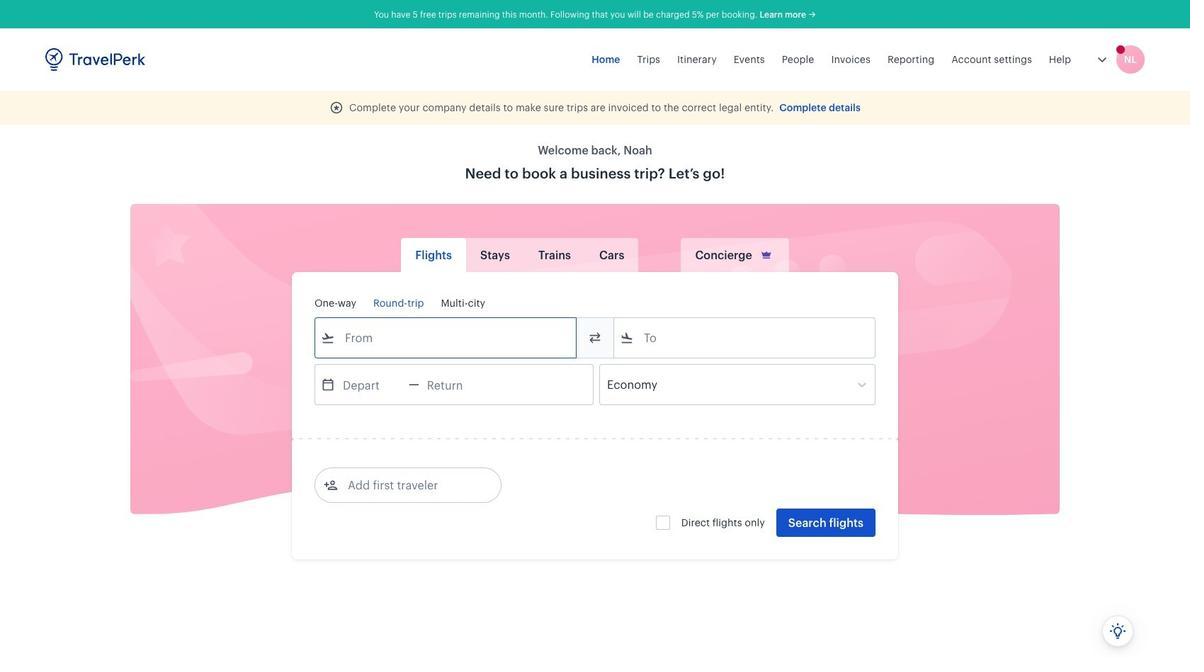 Task type: describe. For each thing, give the bounding box(es) containing it.
From search field
[[335, 327, 558, 349]]



Task type: locate. For each thing, give the bounding box(es) containing it.
Return text field
[[419, 365, 493, 405]]

To search field
[[634, 327, 857, 349]]

Add first traveler search field
[[338, 474, 485, 497]]

Depart text field
[[335, 365, 409, 405]]



